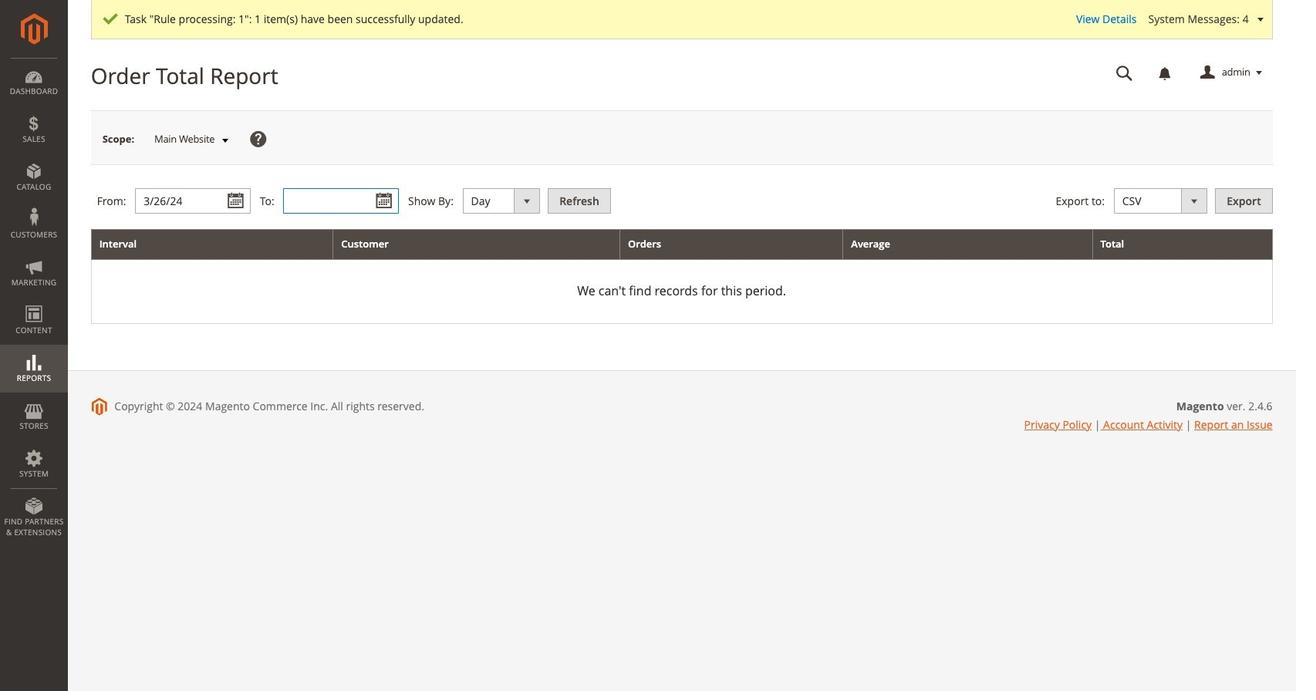 Task type: locate. For each thing, give the bounding box(es) containing it.
None text field
[[135, 188, 251, 214]]

menu bar
[[0, 58, 68, 546]]

None text field
[[1105, 59, 1144, 86], [283, 188, 399, 214], [1105, 59, 1144, 86], [283, 188, 399, 214]]



Task type: describe. For each thing, give the bounding box(es) containing it.
magento admin panel image
[[20, 13, 47, 45]]



Task type: vqa. For each thing, say whether or not it's contained in the screenshot.
'magento admin panel' image
yes



